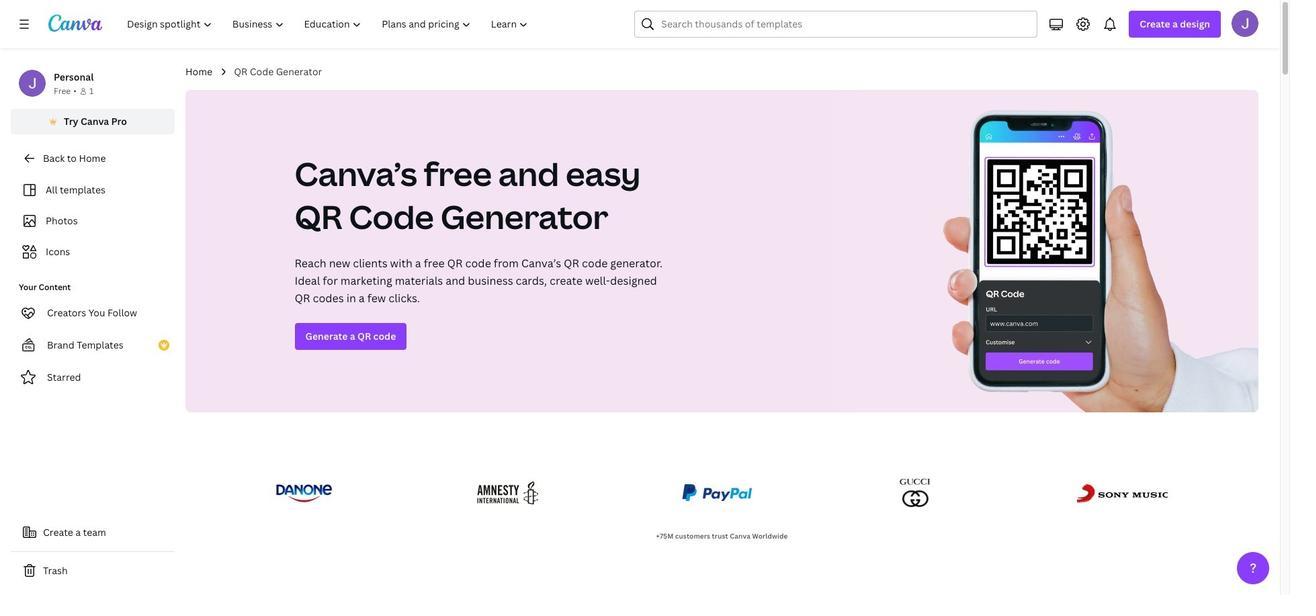 Task type: vqa. For each thing, say whether or not it's contained in the screenshot.
right the wedding
no



Task type: locate. For each thing, give the bounding box(es) containing it.
gucci image
[[896, 477, 937, 510]]

danone image
[[273, 477, 335, 510]]

None search field
[[635, 11, 1038, 38]]

preview of qr code generator tool image
[[829, 90, 1259, 413]]

trusted by element
[[257, 469, 1188, 518]]

top level navigation element
[[118, 11, 540, 38]]

Search search field
[[662, 11, 1030, 37]]

jacob simon image
[[1232, 10, 1259, 37]]



Task type: describe. For each thing, give the bounding box(es) containing it.
amnesty international image
[[474, 477, 541, 510]]

paypal image
[[680, 477, 757, 510]]

sony music image
[[1076, 477, 1172, 510]]



